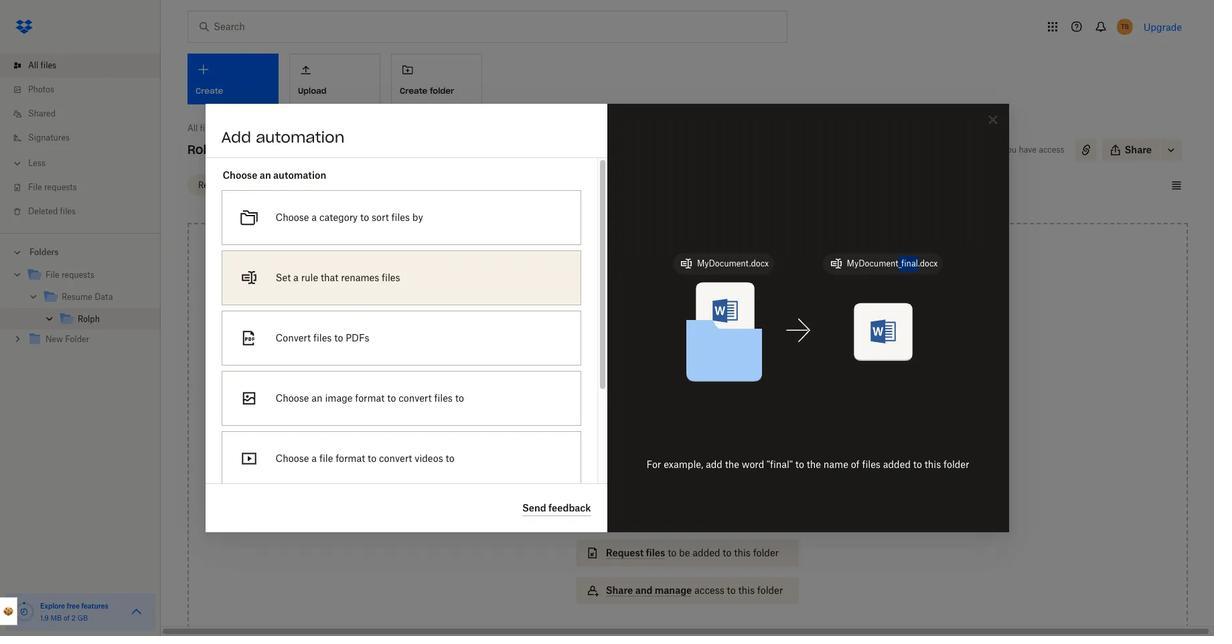 Task type: describe. For each thing, give the bounding box(es) containing it.
0 horizontal spatial all files link
[[11, 54, 161, 78]]

upgrade link
[[1144, 21, 1183, 33]]

send feedback
[[523, 502, 591, 514]]

0 horizontal spatial resume data link
[[43, 289, 150, 307]]

1.9
[[40, 614, 49, 623]]

the for here
[[661, 371, 675, 382]]

and
[[636, 585, 653, 596]]

image
[[325, 393, 353, 404]]

file inside 'group'
[[46, 270, 59, 280]]

files right name
[[863, 459, 881, 470]]

2
[[72, 614, 76, 623]]

/
[[220, 123, 224, 133]]

files inside more ways to add content 'element'
[[646, 547, 666, 559]]

files right convert
[[314, 332, 332, 344]]

convert files to pdfs
[[276, 332, 370, 344]]

added inside more ways to add content 'element'
[[693, 547, 721, 559]]

sort
[[372, 212, 389, 223]]

example,
[[664, 459, 704, 470]]

all files / file requests
[[188, 123, 277, 133]]

more ways to add content element
[[574, 437, 802, 618]]

folders button
[[0, 242, 161, 262]]

'upload'
[[678, 371, 713, 382]]

convert for files
[[399, 393, 432, 404]]

"final"
[[767, 459, 793, 470]]

create folder
[[400, 86, 454, 96]]

photos
[[28, 84, 54, 94]]

choose a file format to convert videos to
[[276, 453, 455, 464]]

a for file
[[312, 453, 317, 464]]

or
[[631, 371, 640, 382]]

drop
[[631, 356, 653, 367]]

mydocument _final .docx
[[847, 258, 938, 268]]

choose for choose an automation
[[223, 170, 258, 181]]

mb
[[51, 614, 62, 623]]

choose an automation
[[223, 170, 326, 181]]

gb
[[78, 614, 88, 623]]

files left /
[[200, 123, 216, 133]]

0 horizontal spatial resume
[[62, 292, 92, 302]]

deleted files link
[[11, 200, 161, 224]]

all files list item
[[0, 54, 161, 78]]

0 vertical spatial requests
[[245, 123, 277, 133]]

pdfs
[[346, 332, 370, 344]]

the for add
[[807, 459, 822, 470]]

from
[[689, 472, 710, 484]]

choose for choose a file format to convert videos to
[[276, 453, 309, 464]]

free
[[67, 602, 80, 610]]

for
[[647, 459, 662, 470]]

for example, add the word "final" to the name of files added to this folder
[[647, 459, 970, 470]]

explore free features 1.9 mb of 2 gb
[[40, 602, 108, 623]]

0 vertical spatial data
[[323, 123, 341, 133]]

of inside explore free features 1.9 mb of 2 gb
[[64, 614, 70, 623]]

0 vertical spatial rolph
[[188, 142, 222, 157]]

deleted files
[[28, 206, 76, 216]]

send feedback button
[[523, 501, 591, 517]]

access for manage
[[695, 585, 725, 596]]

set
[[276, 272, 291, 283]]

rule
[[301, 272, 318, 283]]

request files to be added to this folder
[[606, 547, 779, 559]]

2 horizontal spatial file
[[229, 123, 242, 133]]

1 vertical spatial data
[[95, 292, 113, 302]]

all files
[[28, 60, 56, 70]]

feedback
[[549, 502, 591, 514]]

requests inside 'group'
[[62, 270, 94, 280]]

requests inside list
[[44, 182, 77, 192]]

be
[[680, 547, 691, 559]]

format for file
[[336, 453, 365, 464]]

less
[[28, 158, 46, 168]]

this inside the add automation dialog
[[925, 459, 942, 470]]

here
[[677, 356, 698, 367]]

resume data inside 'group'
[[62, 292, 113, 302]]

1 horizontal spatial resume
[[290, 123, 321, 133]]

file requests inside list
[[28, 182, 77, 192]]

use
[[643, 371, 658, 382]]

renames
[[341, 272, 379, 283]]

1 horizontal spatial all files link
[[188, 122, 216, 135]]

files up "videos"
[[435, 393, 453, 404]]

word
[[742, 459, 765, 470]]

add
[[221, 128, 251, 147]]

1 horizontal spatial resume data
[[290, 123, 341, 133]]

of inside the add automation dialog
[[851, 459, 860, 470]]

videos
[[415, 453, 443, 464]]

photos link
[[11, 78, 161, 102]]

dropbox image
[[11, 13, 38, 40]]

0 vertical spatial file requests link
[[229, 122, 277, 135]]

you
[[1004, 145, 1017, 155]]

folder inside the add automation dialog
[[944, 459, 970, 470]]

added inside the add automation dialog
[[884, 459, 911, 470]]

share button
[[1103, 139, 1161, 161]]

upload,
[[712, 356, 746, 367]]

manage
[[655, 585, 692, 596]]

recents button
[[188, 175, 240, 196]]

rolph link
[[59, 311, 150, 329]]

starred button
[[245, 175, 295, 196]]



Task type: locate. For each thing, give the bounding box(es) containing it.
drop files here to upload, or use the 'upload' button
[[631, 356, 746, 382]]

0 horizontal spatial resume data
[[62, 292, 113, 302]]

requests right /
[[245, 123, 277, 133]]

0 horizontal spatial share
[[606, 585, 633, 596]]

0 vertical spatial file requests
[[28, 182, 77, 192]]

mydocument
[[847, 258, 899, 268]]

convert left "videos"
[[379, 453, 412, 464]]

1 vertical spatial file
[[28, 182, 42, 192]]

1 horizontal spatial data
[[323, 123, 341, 133]]

all left /
[[188, 123, 198, 133]]

signatures
[[28, 133, 70, 143]]

an down the add automation
[[260, 170, 271, 181]]

1 vertical spatial all files link
[[188, 122, 216, 135]]

resume up choose an automation
[[290, 123, 321, 133]]

1 horizontal spatial all
[[188, 123, 198, 133]]

1 vertical spatial resume
[[62, 292, 92, 302]]

files
[[41, 60, 56, 70], [200, 123, 216, 133], [60, 206, 76, 216], [392, 212, 410, 223], [382, 272, 400, 283], [314, 332, 332, 344], [656, 356, 675, 367], [435, 393, 453, 404], [863, 459, 881, 470], [646, 547, 666, 559]]

.docx
[[919, 258, 938, 268]]

files right "deleted" in the left top of the page
[[60, 206, 76, 216]]

choose a category to sort files by
[[276, 212, 423, 223]]

convert
[[276, 332, 311, 344]]

0 vertical spatial automation
[[256, 128, 345, 147]]

import
[[606, 510, 638, 521]]

all
[[28, 60, 38, 70], [188, 123, 198, 133]]

an
[[260, 170, 271, 181], [312, 393, 323, 404]]

desktop
[[735, 472, 770, 484]]

1 vertical spatial rolph
[[78, 314, 100, 324]]

1 vertical spatial share
[[606, 585, 633, 596]]

create folder button
[[391, 54, 482, 105]]

0 vertical spatial added
[[884, 459, 911, 470]]

a left file
[[312, 453, 317, 464]]

a right set
[[294, 272, 299, 283]]

a left category
[[312, 212, 317, 223]]

of right name
[[851, 459, 860, 470]]

1 vertical spatial access
[[695, 585, 725, 596]]

convert
[[399, 393, 432, 404], [379, 453, 412, 464]]

file
[[320, 453, 333, 464]]

shared link
[[11, 102, 161, 126]]

access inside more ways to add content 'element'
[[695, 585, 725, 596]]

add
[[706, 459, 723, 470]]

recents
[[198, 180, 229, 190]]

request
[[606, 547, 644, 559]]

the left name
[[807, 459, 822, 470]]

category
[[320, 212, 358, 223]]

0 horizontal spatial of
[[64, 614, 70, 623]]

share inside button
[[1125, 144, 1153, 155]]

quota usage element
[[13, 602, 35, 623]]

all for all files
[[28, 60, 38, 70]]

file requests
[[28, 182, 77, 192], [46, 270, 94, 280]]

of left 2
[[64, 614, 70, 623]]

share
[[1125, 144, 1153, 155], [606, 585, 633, 596]]

file requests link inside list
[[11, 176, 161, 200]]

create
[[400, 86, 428, 96]]

requests up deleted files
[[44, 182, 77, 192]]

0 vertical spatial convert
[[399, 393, 432, 404]]

1 vertical spatial resume data
[[62, 292, 113, 302]]

share for share
[[1125, 144, 1153, 155]]

0 horizontal spatial data
[[95, 292, 113, 302]]

0 vertical spatial all files link
[[11, 54, 161, 78]]

this
[[925, 459, 942, 470], [642, 472, 658, 484], [735, 547, 751, 559], [739, 585, 755, 596]]

0 vertical spatial all
[[28, 60, 38, 70]]

0 vertical spatial of
[[851, 459, 860, 470]]

1 horizontal spatial file
[[46, 270, 59, 280]]

1 horizontal spatial access
[[1039, 145, 1065, 155]]

file requests up deleted files
[[28, 182, 77, 192]]

add automation
[[221, 128, 345, 147]]

shared
[[28, 109, 56, 119]]

1 horizontal spatial resume data link
[[290, 122, 341, 135]]

automation down the add automation
[[273, 170, 326, 181]]

files right the renames on the left
[[382, 272, 400, 283]]

starred
[[256, 180, 285, 190]]

file down "folders"
[[46, 270, 59, 280]]

your
[[713, 472, 732, 484]]

to inside drop files here to upload, or use the 'upload' button
[[700, 356, 709, 367]]

0 horizontal spatial added
[[693, 547, 721, 559]]

choose for choose an image format to convert files to
[[276, 393, 309, 404]]

access right manage
[[695, 585, 725, 596]]

0 vertical spatial resume
[[290, 123, 321, 133]]

0 horizontal spatial an
[[260, 170, 271, 181]]

rolph inside 'link'
[[78, 314, 100, 324]]

resume data link up rolph 'link'
[[43, 289, 150, 307]]

access this folder from your desktop
[[606, 472, 770, 484]]

1 vertical spatial an
[[312, 393, 323, 404]]

1 vertical spatial automation
[[273, 170, 326, 181]]

0 vertical spatial access
[[1039, 145, 1065, 155]]

explore
[[40, 602, 65, 610]]

send
[[523, 502, 547, 514]]

that
[[321, 272, 339, 283]]

less image
[[11, 157, 24, 170]]

file right /
[[229, 123, 242, 133]]

resume data up rolph 'link'
[[62, 292, 113, 302]]

group containing file requests
[[0, 262, 161, 361]]

_final
[[899, 258, 919, 268]]

1 vertical spatial file requests link
[[11, 176, 161, 200]]

0 vertical spatial a
[[312, 212, 317, 223]]

button
[[716, 371, 745, 382]]

0 vertical spatial file
[[229, 123, 242, 133]]

added right be
[[693, 547, 721, 559]]

access for have
[[1039, 145, 1065, 155]]

convert up "videos"
[[399, 393, 432, 404]]

files up photos
[[41, 60, 56, 70]]

resume data link
[[290, 122, 341, 135], [43, 289, 150, 307]]

files inside drop files here to upload, or use the 'upload' button
[[656, 356, 675, 367]]

files left be
[[646, 547, 666, 559]]

the up your
[[726, 459, 740, 470]]

0 horizontal spatial all
[[28, 60, 38, 70]]

import button
[[577, 503, 800, 529]]

file requests link up deleted files
[[11, 176, 161, 200]]

choose
[[223, 170, 258, 181], [276, 212, 309, 223], [276, 393, 309, 404], [276, 453, 309, 464]]

file requests inside 'group'
[[46, 270, 94, 280]]

the
[[661, 371, 675, 382], [726, 459, 740, 470], [807, 459, 822, 470]]

list containing all files
[[0, 46, 161, 233]]

a for rule
[[294, 272, 299, 283]]

file requests link down "folders" button
[[27, 267, 150, 285]]

features
[[81, 602, 108, 610]]

1 vertical spatial resume data link
[[43, 289, 150, 307]]

a for category
[[312, 212, 317, 223]]

group
[[0, 262, 161, 361]]

1 vertical spatial requests
[[44, 182, 77, 192]]

1 vertical spatial convert
[[379, 453, 412, 464]]

0 vertical spatial resume data link
[[290, 122, 341, 135]]

files up use
[[656, 356, 675, 367]]

resume data up choose an automation
[[290, 123, 341, 133]]

2 vertical spatial file requests link
[[27, 267, 150, 285]]

0 vertical spatial an
[[260, 170, 271, 181]]

an left image
[[312, 393, 323, 404]]

access
[[606, 472, 639, 484]]

0 horizontal spatial file
[[28, 182, 42, 192]]

1 vertical spatial a
[[294, 272, 299, 283]]

data
[[323, 123, 341, 133], [95, 292, 113, 302]]

all for all files / file requests
[[188, 123, 198, 133]]

file requests down "folders" button
[[46, 270, 94, 280]]

choose an image format to convert files to
[[276, 393, 464, 404]]

access
[[1039, 145, 1065, 155], [695, 585, 725, 596]]

all files link up the 'shared' link
[[11, 54, 161, 78]]

add automation dialog
[[205, 104, 1010, 612]]

format for image
[[355, 393, 385, 404]]

the right use
[[661, 371, 675, 382]]

an for image
[[312, 393, 323, 404]]

files left by
[[392, 212, 410, 223]]

requests down "folders" button
[[62, 270, 94, 280]]

folders
[[29, 247, 59, 257]]

0 horizontal spatial access
[[695, 585, 725, 596]]

1 horizontal spatial the
[[726, 459, 740, 470]]

0 vertical spatial format
[[355, 393, 385, 404]]

rolph
[[188, 142, 222, 157], [78, 314, 100, 324]]

upgrade
[[1144, 21, 1183, 33]]

all files link
[[11, 54, 161, 78], [188, 122, 216, 135]]

resume data
[[290, 123, 341, 133], [62, 292, 113, 302]]

convert for videos
[[379, 453, 412, 464]]

all files link left /
[[188, 122, 216, 135]]

1 vertical spatial format
[[336, 453, 365, 464]]

to
[[360, 212, 369, 223], [335, 332, 343, 344], [700, 356, 709, 367], [387, 393, 396, 404], [455, 393, 464, 404], [368, 453, 377, 464], [446, 453, 455, 464], [796, 459, 805, 470], [914, 459, 923, 470], [668, 547, 677, 559], [723, 547, 732, 559], [727, 585, 736, 596]]

by
[[413, 212, 423, 223]]

file
[[229, 123, 242, 133], [28, 182, 42, 192], [46, 270, 59, 280]]

resume data link up choose an automation
[[290, 122, 341, 135]]

have
[[1019, 145, 1037, 155]]

folder inside button
[[430, 86, 454, 96]]

an for automation
[[260, 170, 271, 181]]

share inside more ways to add content 'element'
[[606, 585, 633, 596]]

1 vertical spatial all
[[188, 123, 198, 133]]

1 horizontal spatial share
[[1125, 144, 1153, 155]]

list
[[0, 46, 161, 233]]

file requests link inside 'group'
[[27, 267, 150, 285]]

name
[[824, 459, 849, 470]]

file inside list
[[28, 182, 42, 192]]

0 horizontal spatial the
[[661, 371, 675, 382]]

resume
[[290, 123, 321, 133], [62, 292, 92, 302]]

the inside drop files here to upload, or use the 'upload' button
[[661, 371, 675, 382]]

1 vertical spatial of
[[64, 614, 70, 623]]

files inside list item
[[41, 60, 56, 70]]

share for share and manage access to this folder
[[606, 585, 633, 596]]

2 vertical spatial file
[[46, 270, 59, 280]]

added right name
[[884, 459, 911, 470]]

choose for choose a category to sort files by
[[276, 212, 309, 223]]

deleted
[[28, 206, 58, 216]]

1 horizontal spatial of
[[851, 459, 860, 470]]

format
[[355, 393, 385, 404], [336, 453, 365, 464]]

2 vertical spatial requests
[[62, 270, 94, 280]]

only
[[984, 145, 1002, 155]]

1 horizontal spatial an
[[312, 393, 323, 404]]

1 vertical spatial added
[[693, 547, 721, 559]]

format right image
[[355, 393, 385, 404]]

a
[[312, 212, 317, 223], [294, 272, 299, 283], [312, 453, 317, 464]]

file down less
[[28, 182, 42, 192]]

1 vertical spatial file requests
[[46, 270, 94, 280]]

0 vertical spatial share
[[1125, 144, 1153, 155]]

1 horizontal spatial rolph
[[188, 142, 222, 157]]

set a rule that renames files
[[276, 272, 400, 283]]

only you have access
[[984, 145, 1065, 155]]

0 vertical spatial resume data
[[290, 123, 341, 133]]

2 horizontal spatial the
[[807, 459, 822, 470]]

mydocument.docx
[[698, 258, 769, 268]]

automation
[[256, 128, 345, 147], [273, 170, 326, 181]]

2 vertical spatial a
[[312, 453, 317, 464]]

1 horizontal spatial added
[[884, 459, 911, 470]]

automation up choose an automation
[[256, 128, 345, 147]]

0 horizontal spatial rolph
[[78, 314, 100, 324]]

added
[[884, 459, 911, 470], [693, 547, 721, 559]]

signatures link
[[11, 126, 161, 150]]

share and manage access to this folder
[[606, 585, 784, 596]]

file requests link right /
[[229, 122, 277, 135]]

resume up rolph 'link'
[[62, 292, 92, 302]]

access right have
[[1039, 145, 1065, 155]]

all inside list item
[[28, 60, 38, 70]]

format right file
[[336, 453, 365, 464]]

all up photos
[[28, 60, 38, 70]]



Task type: vqa. For each thing, say whether or not it's contained in the screenshot.


